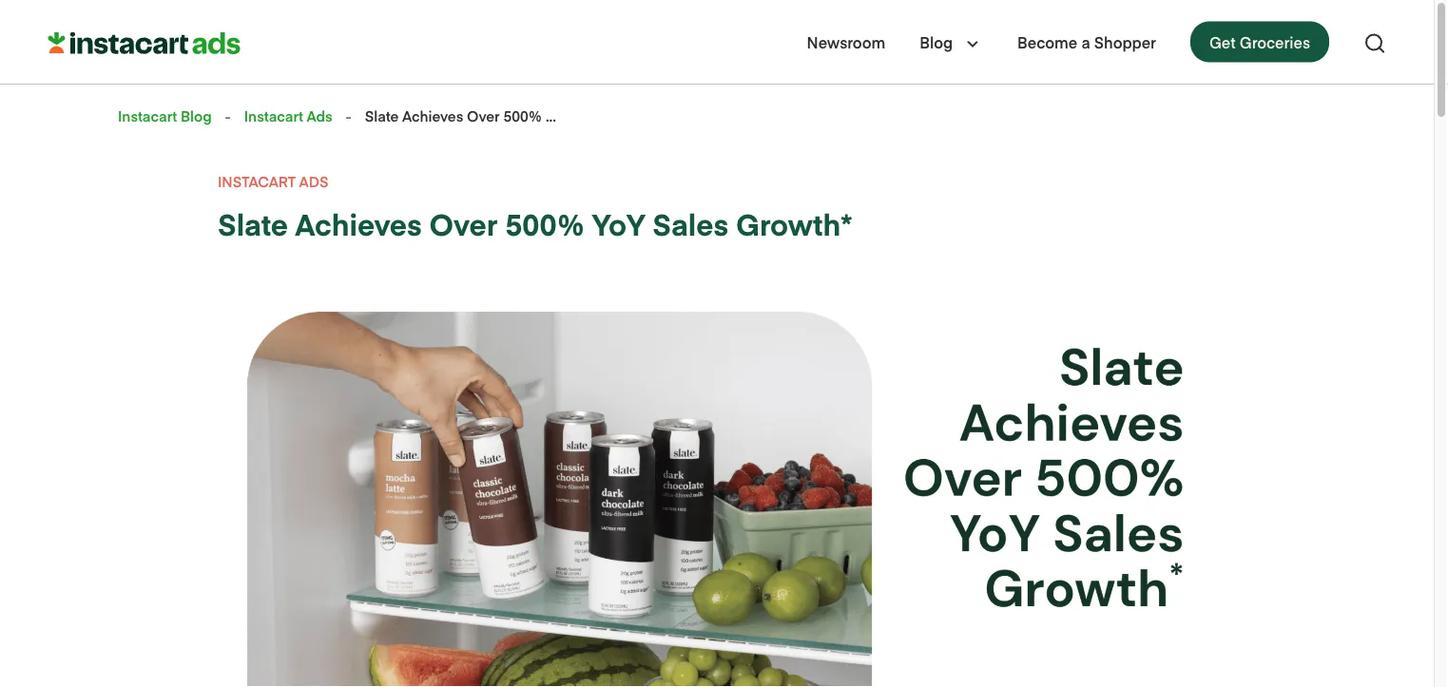 Task type: describe. For each thing, give the bounding box(es) containing it.
achieves for slate achieves over 500% yoy sales growth*
[[295, 203, 422, 244]]

newsroom link
[[807, 30, 886, 53]]

over for ...
[[467, 106, 500, 126]]

get groceries link
[[1191, 21, 1330, 62]]

become
[[1018, 31, 1078, 52]]

shopper
[[1095, 31, 1157, 52]]

0 vertical spatial ads
[[307, 106, 333, 126]]

become a shopper
[[1018, 31, 1157, 52]]

instacart for instacart blog link
[[118, 106, 177, 126]]

groceries
[[1240, 31, 1311, 52]]

get groceries
[[1210, 31, 1311, 52]]

instacart ads image
[[48, 32, 241, 54]]

slate achieves over 500% ...
[[365, 106, 556, 126]]

slate achieves over 500% yoy sales growth*
[[218, 203, 868, 244]]

navigation containing newsroom
[[807, 20, 1387, 64]]

1 horizontal spatial blog
[[920, 31, 953, 52]]

search image
[[1364, 32, 1387, 54]]

a
[[1082, 31, 1091, 52]]

newsroom
[[807, 31, 886, 52]]

become a shopper link
[[1018, 30, 1157, 53]]



Task type: locate. For each thing, give the bounding box(es) containing it.
instacart ads
[[244, 106, 333, 126], [218, 172, 329, 191]]

0 vertical spatial instacart ads
[[244, 106, 333, 126]]

slate
[[365, 106, 399, 126], [218, 203, 288, 244]]

1 vertical spatial blog
[[181, 106, 212, 126]]

over
[[467, 106, 500, 126], [430, 203, 498, 244]]

0 horizontal spatial slate
[[218, 203, 288, 244]]

1 horizontal spatial slate
[[365, 106, 399, 126]]

1 vertical spatial over
[[430, 203, 498, 244]]

0 vertical spatial slate
[[365, 106, 399, 126]]

0 vertical spatial over
[[467, 106, 500, 126]]

blog link
[[920, 30, 953, 53]]

instacart blog
[[118, 106, 212, 126]]

0 horizontal spatial blog
[[181, 106, 212, 126]]

0 vertical spatial blog
[[920, 31, 953, 52]]

instacart ads link
[[244, 106, 333, 126]]

blog
[[920, 31, 953, 52], [181, 106, 212, 126]]

1 vertical spatial slate
[[218, 203, 288, 244]]

achieves for slate achieves over 500% ...
[[402, 106, 463, 126]]

500% left ...
[[504, 106, 542, 126]]

500% for yoy
[[505, 203, 585, 244]]

...
[[546, 106, 556, 126]]

instacart for instacart ads link
[[244, 106, 303, 126]]

0 vertical spatial achieves
[[402, 106, 463, 126]]

blog right the 'newsroom' on the top of page
[[920, 31, 953, 52]]

yoy
[[592, 203, 645, 244]]

500% left yoy
[[505, 203, 585, 244]]

blog down instacart ads image
[[181, 106, 212, 126]]

1 vertical spatial ads
[[299, 172, 329, 191]]

over for yoy
[[430, 203, 498, 244]]

slate achieves over 500% yoy sales growth* image
[[218, 266, 1217, 688]]

0 vertical spatial 500%
[[504, 106, 542, 126]]

get
[[1210, 31, 1236, 52]]

1 vertical spatial achieves
[[295, 203, 422, 244]]

instacart blog link
[[118, 106, 212, 126]]

500% for ...
[[504, 106, 542, 126]]

500%
[[504, 106, 542, 126], [505, 203, 585, 244]]

sales
[[653, 203, 729, 244]]

slate for slate achieves over 500% yoy sales growth*
[[218, 203, 288, 244]]

ads
[[307, 106, 333, 126], [299, 172, 329, 191]]

achieves
[[402, 106, 463, 126], [295, 203, 422, 244]]

1 vertical spatial 500%
[[505, 203, 585, 244]]

slate for slate achieves over 500% ...
[[365, 106, 399, 126]]

navigation
[[807, 20, 1387, 64]]

instacart
[[118, 106, 177, 126], [244, 106, 303, 126], [218, 172, 296, 191]]

1 vertical spatial instacart ads
[[218, 172, 329, 191]]

growth*
[[736, 203, 852, 244]]



Task type: vqa. For each thing, say whether or not it's contained in the screenshot.
the How to use EBT SNAP link in the right of the page
no



